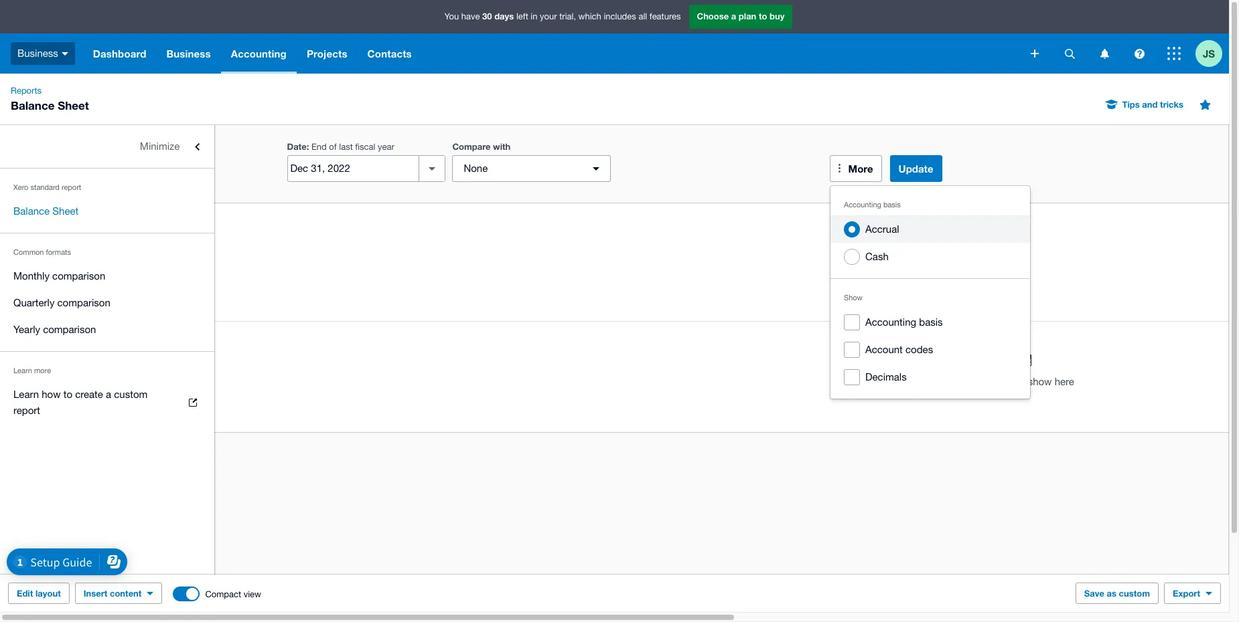 Task type: locate. For each thing, give the bounding box(es) containing it.
accrual button
[[831, 216, 1030, 243]]

learn down learn more
[[13, 389, 39, 401]]

accounting basis up 'accrual'
[[844, 201, 901, 209]]

more button
[[830, 155, 882, 182]]

report down learn more
[[13, 405, 40, 417]]

1 vertical spatial custom
[[1119, 589, 1150, 599]]

banner
[[0, 0, 1229, 74]]

comparison
[[52, 271, 105, 282], [57, 297, 110, 309], [43, 324, 96, 336]]

1 horizontal spatial report
[[62, 184, 81, 192]]

1 vertical spatial learn
[[13, 389, 39, 401]]

a left plan at the top
[[731, 11, 736, 22]]

to
[[759, 11, 767, 22], [1016, 376, 1025, 388], [63, 389, 72, 401]]

0 horizontal spatial a
[[106, 389, 111, 401]]

includes
[[604, 12, 636, 22]]

left
[[516, 12, 528, 22]]

list box
[[831, 186, 1030, 399]]

dashboard
[[93, 48, 146, 60]]

svg image
[[1065, 49, 1075, 59], [1100, 49, 1109, 59], [1134, 49, 1144, 59], [1031, 50, 1039, 58], [62, 52, 68, 55]]

show
[[1028, 376, 1052, 388]]

1 learn from the top
[[13, 367, 32, 375]]

0 vertical spatial basis
[[883, 201, 901, 209]]

0 vertical spatial accounting
[[231, 48, 287, 60]]

buy
[[770, 11, 785, 22]]

monthly comparison link
[[0, 263, 214, 290]]

to inside banner
[[759, 11, 767, 22]]

of inside date : end of last fiscal year
[[329, 142, 337, 152]]

1 vertical spatial basis
[[919, 317, 943, 328]]

balance
[[11, 98, 55, 113], [13, 206, 50, 217]]

save as custom button
[[1076, 583, 1159, 605]]

quarterly comparison
[[13, 297, 110, 309]]

comparison for yearly comparison
[[43, 324, 96, 336]]

tips and tricks button
[[1098, 94, 1192, 115]]

edit layout button
[[8, 583, 69, 605]]

sheet up minimize button
[[58, 98, 89, 113]]

learn inside learn how to create a custom report
[[13, 389, 39, 401]]

1 horizontal spatial a
[[731, 11, 736, 22]]

basis up the account codes button
[[919, 317, 943, 328]]

1 horizontal spatial to
[[759, 11, 767, 22]]

learn for learn more
[[13, 367, 32, 375]]

account codes
[[865, 344, 933, 356]]

custom right "as"
[[1119, 589, 1150, 599]]

0 vertical spatial a
[[731, 11, 736, 22]]

days
[[494, 11, 514, 22]]

business inside business as of december 31, 2022
[[29, 257, 70, 268]]

learn how to create a custom report link
[[0, 382, 214, 425]]

show
[[844, 294, 863, 302]]

learn left more
[[13, 367, 32, 375]]

fiscal
[[355, 142, 375, 152]]

0 vertical spatial comparison
[[52, 271, 105, 282]]

to left show
[[1016, 376, 1025, 388]]

2 learn from the top
[[13, 389, 39, 401]]

custom right create
[[114, 389, 148, 401]]

0 vertical spatial balance
[[11, 98, 55, 113]]

of inside business as of december 31, 2022
[[44, 273, 53, 284]]

svg image inside business popup button
[[62, 52, 68, 55]]

of right as
[[44, 273, 53, 284]]

decimals
[[865, 372, 907, 383]]

your
[[540, 12, 557, 22]]

0 horizontal spatial custom
[[114, 389, 148, 401]]

2 vertical spatial comparison
[[43, 324, 96, 336]]

decimals button
[[831, 364, 1030, 391]]

export button
[[1164, 583, 1221, 605]]

to right how
[[63, 389, 72, 401]]

1 horizontal spatial custom
[[1119, 589, 1150, 599]]

0 vertical spatial sheet
[[58, 98, 89, 113]]

business button
[[156, 33, 221, 74]]

1 vertical spatial accounting
[[844, 201, 881, 209]]

codes
[[906, 344, 933, 356]]

minimize button
[[0, 133, 214, 160]]

0 horizontal spatial of
[[44, 273, 53, 284]]

edit
[[17, 589, 33, 599]]

1 vertical spatial to
[[1016, 376, 1025, 388]]

trial,
[[559, 12, 576, 22]]

compact
[[205, 590, 241, 600]]

0 vertical spatial learn
[[13, 367, 32, 375]]

1 horizontal spatial of
[[329, 142, 337, 152]]

0 vertical spatial of
[[329, 142, 337, 152]]

choose a plan to buy
[[697, 11, 785, 22]]

list box containing accrual
[[831, 186, 1030, 399]]

accounting basis up account codes
[[865, 317, 943, 328]]

business button
[[0, 33, 83, 74]]

export
[[1173, 589, 1200, 599]]

balance down "xero"
[[13, 206, 50, 217]]

projects button
[[297, 33, 357, 74]]

navigation containing dashboard
[[83, 33, 1021, 74]]

how
[[42, 389, 61, 401]]

remove from favorites image
[[1192, 91, 1218, 118]]

december
[[55, 273, 102, 284]]

accounting basis button
[[831, 309, 1030, 336]]

to left buy
[[759, 11, 767, 22]]

accounting
[[231, 48, 287, 60], [844, 201, 881, 209], [865, 317, 916, 328]]

0 vertical spatial to
[[759, 11, 767, 22]]

a right create
[[106, 389, 111, 401]]

and
[[1142, 99, 1158, 110]]

reports balance sheet
[[11, 86, 89, 113]]

0 horizontal spatial report
[[13, 405, 40, 417]]

balance down reports link
[[11, 98, 55, 113]]

1 vertical spatial accounting basis
[[865, 317, 943, 328]]

0 horizontal spatial to
[[63, 389, 72, 401]]

you have 30 days left in your trial, which includes all features
[[444, 11, 681, 22]]

1 vertical spatial a
[[106, 389, 111, 401]]

a inside learn how to create a custom report
[[106, 389, 111, 401]]

of
[[329, 142, 337, 152], [44, 273, 53, 284]]

accounting button
[[221, 33, 297, 74]]

none
[[464, 163, 488, 174]]

none button
[[452, 155, 611, 182]]

compact view
[[205, 590, 261, 600]]

2 vertical spatial accounting
[[865, 317, 916, 328]]

1 vertical spatial comparison
[[57, 297, 110, 309]]

end
[[311, 142, 327, 152]]

more
[[848, 163, 873, 175]]

0 vertical spatial custom
[[114, 389, 148, 401]]

tips and tricks
[[1122, 99, 1184, 110]]

year
[[378, 142, 394, 152]]

2 horizontal spatial to
[[1016, 376, 1025, 388]]

31,
[[105, 273, 119, 284]]

1 horizontal spatial basis
[[919, 317, 943, 328]]

cash
[[865, 251, 889, 263]]

accounting basis
[[844, 201, 901, 209], [865, 317, 943, 328]]

of left last
[[329, 142, 337, 152]]

comparison down quarterly comparison
[[43, 324, 96, 336]]

comparison down the december at the top left of the page
[[57, 297, 110, 309]]

business
[[17, 47, 58, 59], [166, 48, 211, 60], [29, 257, 70, 268]]

1 vertical spatial report
[[13, 405, 40, 417]]

sheet down the xero standard report
[[52, 206, 79, 217]]

report right standard
[[62, 184, 81, 192]]

2 vertical spatial to
[[63, 389, 72, 401]]

basis up 'accrual'
[[883, 201, 901, 209]]

0 vertical spatial accounting basis
[[844, 201, 901, 209]]

save
[[1084, 589, 1104, 599]]

to inside learn how to create a custom report
[[63, 389, 72, 401]]

learn how to create a custom report
[[13, 389, 148, 417]]

group
[[831, 186, 1030, 399]]

1 vertical spatial of
[[44, 273, 53, 284]]

navigation
[[83, 33, 1021, 74]]

comparison down formats
[[52, 271, 105, 282]]

basis
[[883, 201, 901, 209], [919, 317, 943, 328]]

create
[[75, 389, 103, 401]]



Task type: vqa. For each thing, say whether or not it's contained in the screenshot.
the leftmost 'of'
yes



Task type: describe. For each thing, give the bounding box(es) containing it.
:
[[307, 141, 309, 152]]

update
[[899, 163, 933, 175]]

features
[[650, 12, 681, 22]]

Report title field
[[25, 220, 1232, 251]]

compare with
[[452, 141, 511, 152]]

comparison for quarterly comparison
[[57, 297, 110, 309]]

report inside learn how to create a custom report
[[13, 405, 40, 417]]

date : end of last fiscal year
[[287, 141, 394, 152]]

layout
[[35, 589, 61, 599]]

yearly comparison
[[13, 324, 96, 336]]

js button
[[1196, 33, 1229, 74]]

yearly
[[13, 324, 40, 336]]

as
[[29, 273, 41, 284]]

learn more
[[13, 367, 51, 375]]

0 horizontal spatial basis
[[883, 201, 901, 209]]

edit layout
[[17, 589, 61, 599]]

choose
[[697, 11, 729, 22]]

accrual
[[865, 224, 899, 235]]

list of convenience dates image
[[419, 155, 446, 182]]

reports
[[11, 86, 42, 96]]

monthly comparison
[[13, 271, 105, 282]]

balance inside reports balance sheet
[[11, 98, 55, 113]]

account
[[865, 344, 903, 356]]

yearly comparison link
[[0, 317, 214, 344]]

xero
[[13, 184, 28, 192]]

contacts button
[[357, 33, 422, 74]]

save as custom
[[1084, 589, 1150, 599]]

a inside banner
[[731, 11, 736, 22]]

comparison for monthly comparison
[[52, 271, 105, 282]]

navigation inside banner
[[83, 33, 1021, 74]]

plan
[[739, 11, 756, 22]]

quarterly comparison link
[[0, 290, 214, 317]]

0 vertical spatial report
[[62, 184, 81, 192]]

as
[[1107, 589, 1117, 599]]

formats
[[46, 249, 71, 257]]

1 vertical spatial sheet
[[52, 206, 79, 217]]

tricks
[[1160, 99, 1184, 110]]

have
[[461, 12, 480, 22]]

report output element
[[29, 297, 1239, 417]]

date
[[287, 141, 307, 152]]

banner containing js
[[0, 0, 1229, 74]]

svg image
[[1167, 47, 1181, 60]]

business as of december 31, 2022
[[29, 257, 144, 284]]

balance sheet
[[13, 206, 79, 217]]

insert
[[84, 589, 107, 599]]

custom inside learn how to create a custom report
[[114, 389, 148, 401]]

common formats
[[13, 249, 71, 257]]

minimize
[[140, 141, 180, 152]]

here
[[1055, 376, 1074, 388]]

nothing
[[978, 376, 1013, 388]]

basis inside 'button'
[[919, 317, 943, 328]]

quarterly
[[13, 297, 55, 309]]

nothing to show here
[[978, 376, 1074, 388]]

standard
[[30, 184, 60, 192]]

common
[[13, 249, 44, 257]]

business inside dropdown button
[[166, 48, 211, 60]]

more
[[34, 367, 51, 375]]

js
[[1203, 47, 1215, 59]]

insert content button
[[75, 583, 162, 605]]

view
[[244, 590, 261, 600]]

sheet inside reports balance sheet
[[58, 98, 89, 113]]

business inside popup button
[[17, 47, 58, 59]]

2022
[[121, 273, 144, 284]]

update button
[[890, 155, 942, 182]]

last
[[339, 142, 353, 152]]

accounting basis inside accounting basis 'button'
[[865, 317, 943, 328]]

content
[[110, 589, 142, 599]]

with
[[493, 141, 511, 152]]

learn for learn how to create a custom report
[[13, 389, 39, 401]]

dashboard link
[[83, 33, 156, 74]]

which
[[578, 12, 601, 22]]

tips
[[1122, 99, 1140, 110]]

Select end date field
[[288, 156, 419, 182]]

custom inside button
[[1119, 589, 1150, 599]]

you
[[444, 12, 459, 22]]

compare
[[452, 141, 491, 152]]

cash button
[[831, 243, 1030, 271]]

accounting inside popup button
[[231, 48, 287, 60]]

account codes button
[[831, 336, 1030, 364]]

in
[[531, 12, 538, 22]]

30
[[482, 11, 492, 22]]

to inside report output element
[[1016, 376, 1025, 388]]

insert content
[[84, 589, 142, 599]]

balance sheet link
[[0, 198, 214, 225]]

contacts
[[367, 48, 412, 60]]

xero standard report
[[13, 184, 81, 192]]

projects
[[307, 48, 347, 60]]

group containing accrual
[[831, 186, 1030, 399]]

monthly
[[13, 271, 50, 282]]

1 vertical spatial balance
[[13, 206, 50, 217]]

all
[[639, 12, 647, 22]]

accounting inside 'button'
[[865, 317, 916, 328]]



